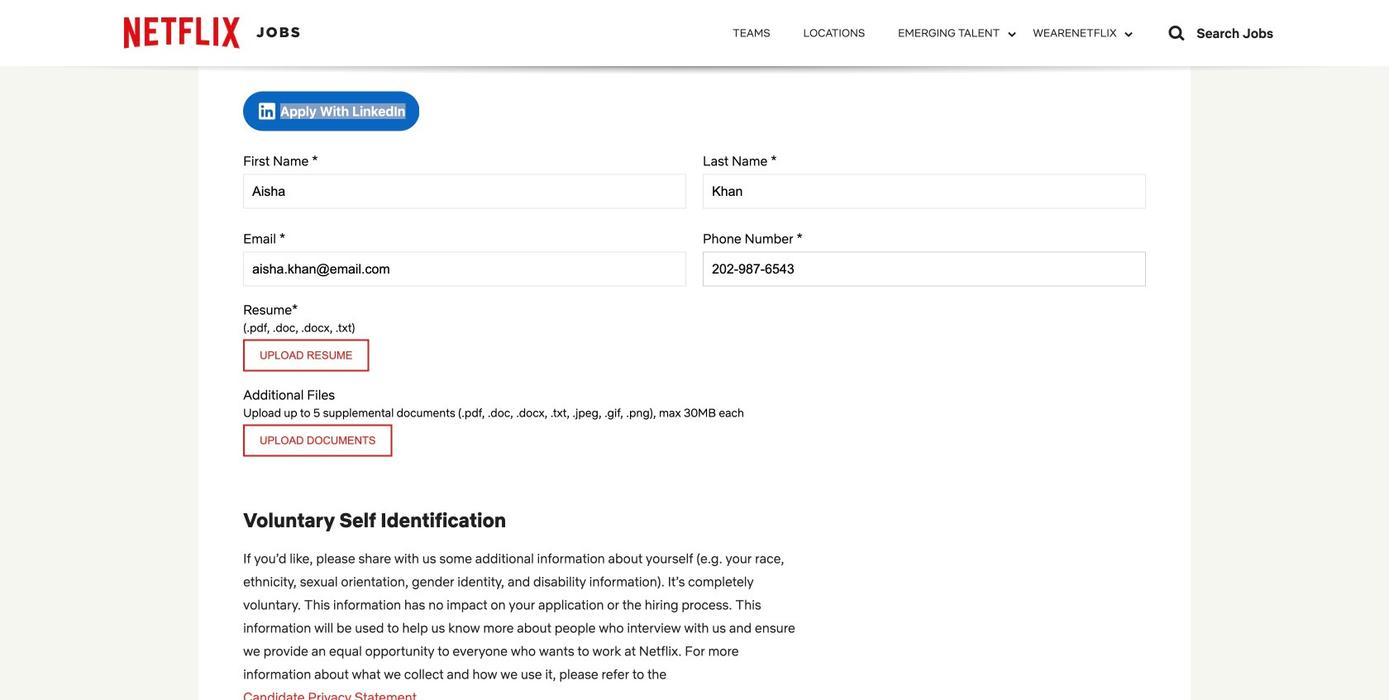 Task type: locate. For each thing, give the bounding box(es) containing it.
Spellman text field
[[703, 174, 1146, 209]]

Sabrina text field
[[243, 174, 686, 209]]



Task type: describe. For each thing, give the bounding box(es) containing it.
sabrina.spellman@netflix.com email field
[[243, 252, 686, 287]]



